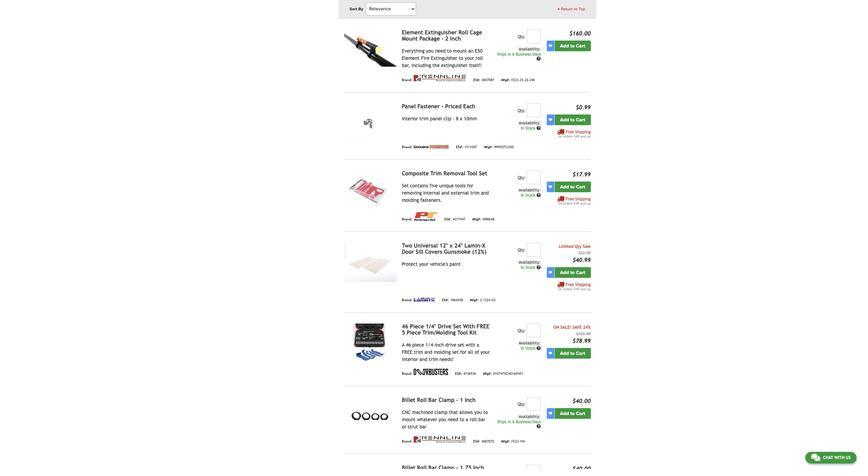 Task type: locate. For each thing, give the bounding box(es) containing it.
1 vertical spatial a
[[466, 417, 469, 423]]

bar up es#: 4007072
[[479, 417, 486, 423]]

2 rennline - corporate logo image from the top
[[414, 437, 467, 443]]

2 vertical spatial $49
[[574, 287, 580, 291]]

business
[[516, 52, 531, 57], [516, 420, 531, 425]]

internal
[[423, 190, 440, 196]]

0 vertical spatial orders
[[563, 135, 573, 138]]

1 add to wish list image from the top
[[549, 44, 553, 48]]

add to cart down $0.99 on the right top
[[560, 117, 586, 123]]

add for $0.99
[[560, 117, 569, 123]]

2 shipping from the top
[[576, 197, 591, 202]]

0 vertical spatial mount
[[453, 48, 467, 54]]

in for panel fastener - priced each
[[521, 126, 525, 131]]

shipping for $17.99
[[576, 197, 591, 202]]

rennline - corporate logo image down cnc machined clamp that allows you to mount whatever you need to a roll bar or strut bar
[[414, 437, 467, 443]]

2 free shipping on orders $49 and up from the top
[[559, 197, 591, 205]]

free
[[566, 130, 574, 135], [566, 197, 574, 202], [566, 283, 574, 287]]

1 cart from the top
[[576, 43, 586, 49]]

brand: left lamin-x - corporate logo
[[402, 299, 413, 303]]

1 horizontal spatial roll
[[459, 29, 469, 36]]

0 horizontal spatial you
[[426, 48, 434, 54]]

4 availability: from the top
[[519, 260, 541, 265]]

2 in stock from the top
[[521, 193, 537, 198]]

1 horizontal spatial for
[[467, 183, 474, 189]]

vehicle's
[[430, 262, 448, 267]]

you down clamp
[[439, 417, 447, 423]]

1 question circle image from the top
[[537, 57, 541, 61]]

free shipping on orders $49 and up
[[559, 130, 591, 138], [559, 197, 591, 205], [559, 283, 591, 291]]

roll left bar
[[417, 397, 427, 404]]

1 vertical spatial roll
[[470, 417, 477, 423]]

tool right the removal
[[467, 170, 478, 177]]

cage
[[470, 29, 482, 36]]

brand: left the performance tool - corporate logo
[[402, 218, 413, 222]]

0 vertical spatial up
[[587, 135, 591, 138]]

shipping for $0.99
[[576, 130, 591, 135]]

for right tools
[[467, 183, 474, 189]]

set right the removal
[[479, 170, 488, 177]]

es#: 4007087
[[474, 78, 495, 82]]

4 qty: from the top
[[518, 248, 526, 253]]

5 question circle image from the top
[[537, 425, 541, 429]]

0 vertical spatial extinguisher
[[425, 29, 457, 36]]

1 business from the top
[[516, 52, 531, 57]]

contains
[[410, 183, 428, 189]]

a inside a 46 piece 1/4-inch drive set with a free trim and molding set for all of your interior and trim needs!
[[477, 343, 479, 348]]

5 brand: from the top
[[402, 299, 413, 303]]

2 element from the top
[[402, 55, 420, 61]]

$160.00
[[570, 30, 591, 37]]

mfg#: left fe23.25.26-
[[502, 78, 510, 82]]

1 vertical spatial days
[[533, 420, 541, 425]]

2 ships from the top
[[497, 420, 507, 425]]

0 vertical spatial free
[[477, 324, 490, 330]]

1 vertical spatial 46
[[406, 343, 411, 348]]

1 stock from the top
[[526, 126, 536, 131]]

add to cart button down $160.00
[[555, 41, 591, 51]]

extinguisher up everything you need to mount an e50 element fire extinguisher to your roll bar, including the extinguisher itself!
[[425, 29, 457, 36]]

add for $160.00
[[560, 43, 569, 49]]

billet roll bar clamp - 1 inch
[[402, 397, 476, 404]]

3 in stock from the top
[[521, 265, 537, 270]]

3 up from the top
[[587, 287, 591, 291]]

1 vertical spatial $49
[[574, 202, 580, 205]]

mount
[[453, 48, 467, 54], [402, 417, 416, 423]]

0 horizontal spatial a
[[466, 417, 469, 423]]

1 shipping from the top
[[576, 130, 591, 135]]

of
[[475, 350, 479, 355]]

2 add to cart button from the top
[[555, 115, 591, 125]]

1 vertical spatial free shipping on orders $49 and up
[[559, 197, 591, 205]]

1 vertical spatial set
[[402, 183, 409, 189]]

molding
[[402, 198, 419, 203], [434, 350, 451, 355]]

mfg#: 99950753302
[[484, 145, 514, 149]]

$49 down $0.99 on the right top
[[574, 135, 580, 138]]

3 stock from the top
[[526, 265, 536, 270]]

with up all
[[466, 343, 475, 348]]

and down $17.99
[[581, 202, 586, 205]]

1 orders from the top
[[563, 135, 573, 138]]

business for element extinguisher roll cage mount package - 2 inch
[[516, 52, 531, 57]]

qty: for 46 piece 1/4" drive set with free 5 piece trim/molding tool kit
[[518, 329, 526, 334]]

3 add to cart button from the top
[[555, 182, 591, 192]]

mfg#: left 2-
[[470, 299, 479, 303]]

set left 'with'
[[453, 324, 462, 330]]

up for $17.99
[[587, 202, 591, 205]]

availability: for $40.00
[[519, 415, 541, 420]]

1 horizontal spatial bar
[[479, 417, 486, 423]]

trim right external
[[471, 190, 480, 196]]

ships for element extinguisher roll cage mount package - 2 inch
[[497, 52, 507, 57]]

in for billet roll bar clamp - 1 inch
[[508, 420, 511, 425]]

in up mfg#: fe23.25.26-2in
[[508, 52, 511, 57]]

ships up mfg#: fe23-1in
[[497, 420, 507, 425]]

lamin-x - corporate logo image
[[414, 298, 435, 302]]

add to cart down $40.99
[[560, 270, 586, 276]]

days
[[533, 52, 541, 57], [533, 420, 541, 425]]

doorbusters - corporate logo image
[[414, 369, 448, 376]]

6
[[513, 52, 515, 57], [513, 420, 515, 425]]

unique
[[439, 183, 454, 189]]

roll left cage
[[459, 29, 469, 36]]

0 vertical spatial $49
[[574, 135, 580, 138]]

1 free from the top
[[566, 130, 574, 135]]

None number field
[[527, 30, 541, 43], [527, 104, 541, 117], [527, 171, 541, 184], [527, 243, 541, 257], [527, 324, 541, 338], [527, 398, 541, 411], [527, 465, 541, 470], [527, 30, 541, 43], [527, 104, 541, 117], [527, 171, 541, 184], [527, 243, 541, 257], [527, 324, 541, 338], [527, 398, 541, 411], [527, 465, 541, 470]]

2 qty: from the top
[[518, 108, 526, 113]]

2 add from the top
[[560, 117, 569, 123]]

orders
[[563, 135, 573, 138], [563, 202, 573, 205], [563, 287, 573, 291]]

free shipping on orders $49 and up for $0.99
[[559, 130, 591, 138]]

4 question circle image from the top
[[537, 347, 541, 351]]

0 horizontal spatial roll
[[417, 397, 427, 404]]

2 cart from the top
[[576, 117, 586, 123]]

2 add to wish list image from the top
[[549, 271, 553, 275]]

availability: for on sale!                         save 24%
[[519, 341, 541, 346]]

0 vertical spatial shipping
[[576, 130, 591, 135]]

interior trim panel clip - 8 x 10mm
[[402, 116, 477, 121]]

add to cart for $17.99
[[560, 184, 586, 190]]

business up 1in
[[516, 420, 531, 425]]

in up mfg#: fe23-1in
[[508, 420, 511, 425]]

mount left an
[[453, 48, 467, 54]]

mfg#: for element extinguisher roll cage mount package - 2 inch
[[502, 78, 510, 82]]

1 horizontal spatial molding
[[434, 350, 451, 355]]

cart for $17.99
[[576, 184, 586, 190]]

need down the that
[[448, 417, 459, 423]]

4 stock from the top
[[526, 346, 536, 351]]

0 horizontal spatial your
[[419, 262, 429, 267]]

add to cart down $78.99 on the bottom right of page
[[560, 351, 586, 357]]

days for $40.00
[[533, 420, 541, 425]]

2 vertical spatial shipping
[[576, 283, 591, 287]]

1 availability: from the top
[[519, 47, 541, 52]]

availability: for limited qty sale
[[519, 260, 541, 265]]

free shipping on orders $49 and up for $17.99
[[559, 197, 591, 205]]

add to cart button down $40.99
[[555, 267, 591, 278]]

4 in from the top
[[521, 346, 525, 351]]

by
[[359, 7, 363, 11]]

and
[[581, 135, 586, 138], [442, 190, 450, 196], [481, 190, 489, 196], [581, 202, 586, 205], [581, 287, 586, 291], [425, 350, 433, 355], [420, 357, 428, 363]]

extinguisher
[[441, 63, 468, 68]]

1 horizontal spatial x
[[460, 116, 463, 121]]

2 vertical spatial on
[[559, 287, 562, 291]]

x right 12"
[[450, 243, 453, 249]]

1 horizontal spatial need
[[448, 417, 459, 423]]

set up the removing
[[402, 183, 409, 189]]

1 vertical spatial rennline - corporate logo image
[[414, 437, 467, 443]]

1 vertical spatial with
[[835, 456, 845, 461]]

add to cart down the $40.00 on the bottom right
[[560, 411, 586, 417]]

4 cart from the top
[[576, 270, 586, 276]]

fe23.25.26-
[[512, 78, 530, 82]]

brand: for two
[[402, 299, 413, 303]]

0 horizontal spatial need
[[435, 48, 446, 54]]

1 ships in 6 business days from the top
[[497, 52, 541, 57]]

24%
[[583, 325, 591, 330]]

1 vertical spatial inch
[[465, 397, 476, 404]]

molding inside a 46 piece 1/4-inch drive set with a free trim and molding set for all of your interior and trim needs!
[[434, 350, 451, 355]]

1 vertical spatial extinguisher
[[431, 55, 458, 61]]

1 vertical spatial shipping
[[576, 197, 591, 202]]

5 qty: from the top
[[518, 329, 526, 334]]

1 days from the top
[[533, 52, 541, 57]]

save
[[573, 325, 582, 330]]

0 vertical spatial set
[[458, 343, 465, 348]]

business up fe23.25.26-
[[516, 52, 531, 57]]

0 horizontal spatial bar
[[420, 424, 427, 430]]

need inside everything you need to mount an e50 element fire extinguisher to your roll bar, including the extinguisher itself!
[[435, 48, 446, 54]]

0 vertical spatial your
[[465, 55, 475, 61]]

1 vertical spatial free
[[402, 350, 413, 355]]

1 add to cart button from the top
[[555, 41, 591, 51]]

0 vertical spatial free shipping on orders $49 and up
[[559, 130, 591, 138]]

your right of
[[481, 350, 490, 355]]

- left priced at the top
[[442, 103, 444, 110]]

rennline - corporate logo image for 1
[[414, 437, 467, 443]]

0 vertical spatial inch
[[450, 35, 461, 42]]

4 add to cart from the top
[[560, 270, 586, 276]]

1 vertical spatial you
[[475, 410, 482, 416]]

question circle image
[[537, 57, 541, 61], [537, 126, 541, 130], [537, 193, 541, 198], [537, 347, 541, 351], [537, 425, 541, 429]]

1 vertical spatial ships in 6 business days
[[497, 420, 541, 425]]

3 availability: from the top
[[519, 188, 541, 193]]

0 horizontal spatial for
[[461, 350, 467, 355]]

cart for $0.99
[[576, 117, 586, 123]]

0 vertical spatial on
[[559, 135, 562, 138]]

$49 down $17.99
[[574, 202, 580, 205]]

1 element from the top
[[402, 29, 423, 36]]

1 vertical spatial up
[[587, 202, 591, 205]]

availability: for $0.99
[[519, 121, 541, 126]]

up down $40.99
[[587, 287, 591, 291]]

es#4007087 - fe23.25.26-2in - element extinguisher roll cage mount package - 2 inch - everything you need to mount an e50 element fire extinguisher to your roll bar, including the extinguisher itself! - rennline - audi bmw volkswagen mercedes benz mini porsche image
[[344, 30, 397, 69]]

to
[[574, 7, 578, 11], [571, 43, 575, 49], [447, 48, 452, 54], [459, 55, 464, 61], [571, 117, 575, 123], [571, 184, 575, 190], [571, 270, 575, 276], [571, 351, 575, 357], [484, 410, 488, 416], [571, 411, 575, 417], [460, 417, 465, 423]]

3 brand: from the top
[[402, 145, 413, 149]]

6 brand: from the top
[[402, 372, 413, 376]]

you up fire at the left top
[[426, 48, 434, 54]]

2 vertical spatial your
[[481, 350, 490, 355]]

w80648
[[483, 218, 495, 222]]

1 vertical spatial set
[[453, 350, 459, 355]]

brand: left genuine porsche - corporate logo
[[402, 145, 413, 149]]

2 horizontal spatial your
[[481, 350, 490, 355]]

roll
[[476, 55, 483, 61], [470, 417, 477, 423]]

1 6 from the top
[[513, 52, 515, 57]]

extinguisher inside "element extinguisher roll cage mount package - 2 inch"
[[425, 29, 457, 36]]

2 in from the top
[[521, 193, 525, 198]]

7 brand: from the top
[[402, 440, 413, 444]]

2 vertical spatial up
[[587, 287, 591, 291]]

add to cart button down $17.99
[[555, 182, 591, 192]]

0 vertical spatial add to wish list image
[[549, 44, 553, 48]]

2 up from the top
[[587, 202, 591, 205]]

return
[[561, 7, 573, 11]]

46 right a
[[406, 343, 411, 348]]

es#: 4007072
[[474, 440, 495, 444]]

2 question circle image from the top
[[537, 126, 541, 130]]

1 vertical spatial x
[[450, 243, 453, 249]]

or
[[402, 424, 407, 430]]

all
[[468, 350, 474, 355]]

1 horizontal spatial you
[[439, 417, 447, 423]]

1 horizontal spatial with
[[835, 456, 845, 461]]

billet
[[402, 397, 416, 404]]

need inside cnc machined clamp that allows you to mount whatever you need to a roll bar or strut bar
[[448, 417, 459, 423]]

$40.00
[[573, 398, 591, 405]]

1in
[[520, 440, 525, 444]]

0 vertical spatial roll
[[476, 55, 483, 61]]

mount down cnc
[[402, 417, 416, 423]]

3 qty: from the top
[[518, 176, 526, 180]]

1 vertical spatial tool
[[458, 330, 468, 336]]

itself!
[[469, 63, 482, 68]]

1 rennline - corporate logo image from the top
[[414, 75, 467, 82]]

6 add to cart from the top
[[560, 411, 586, 417]]

add to cart button for $17.99
[[555, 182, 591, 192]]

3 question circle image from the top
[[537, 193, 541, 198]]

4 add from the top
[[560, 270, 569, 276]]

free shipping on orders $49 and up down $40.99
[[559, 283, 591, 291]]

1 horizontal spatial free
[[477, 324, 490, 330]]

mount inside everything you need to mount an e50 element fire extinguisher to your roll bar, including the extinguisher itself!
[[453, 48, 467, 54]]

in stock for on sale!                         save 24%
[[521, 346, 537, 351]]

external
[[451, 190, 469, 196]]

cta tools - corporate logo image
[[414, 1, 426, 7]]

set right drive
[[458, 343, 465, 348]]

5 add from the top
[[560, 351, 569, 357]]

4 in stock from the top
[[521, 346, 537, 351]]

0 vertical spatial 46
[[402, 324, 409, 330]]

cart down $0.99 on the right top
[[576, 117, 586, 123]]

0 horizontal spatial x
[[450, 243, 453, 249]]

brand: left cta tools - corporate logo
[[402, 4, 413, 8]]

brand: for 46
[[402, 372, 413, 376]]

set inside 46 piece 1/4" drive set with free 5 piece trim/molding tool kit
[[453, 324, 462, 330]]

6 qty: from the top
[[518, 402, 526, 407]]

3 in from the top
[[521, 265, 525, 270]]

2 stock from the top
[[526, 193, 536, 198]]

us
[[846, 456, 851, 461]]

3 add from the top
[[560, 184, 569, 190]]

with
[[463, 324, 475, 330]]

5 add to cart button from the top
[[555, 348, 591, 359]]

set inside the set contains five unique tools for removing internal and external trim and molding fasteners.
[[402, 183, 409, 189]]

your down an
[[465, 55, 475, 61]]

1 vertical spatial add to wish list image
[[549, 118, 553, 122]]

0 vertical spatial days
[[533, 52, 541, 57]]

0 horizontal spatial mount
[[402, 417, 416, 423]]

2 vertical spatial free shipping on orders $49 and up
[[559, 283, 591, 291]]

2 vertical spatial free
[[566, 283, 574, 287]]

a up of
[[477, 343, 479, 348]]

6 up mfg#: fe23-1in
[[513, 420, 515, 425]]

2 availability: from the top
[[519, 121, 541, 126]]

in stock for $17.99
[[521, 193, 537, 198]]

your
[[465, 55, 475, 61], [419, 262, 429, 267], [481, 350, 490, 355]]

0 vertical spatial with
[[466, 343, 475, 348]]

1 vertical spatial for
[[461, 350, 467, 355]]

needs!
[[440, 357, 454, 363]]

add to cart
[[560, 43, 586, 49], [560, 117, 586, 123], [560, 184, 586, 190], [560, 270, 586, 276], [560, 351, 586, 357], [560, 411, 586, 417]]

for left all
[[461, 350, 467, 355]]

two
[[402, 243, 412, 249]]

bar down whatever
[[420, 424, 427, 430]]

ships in 6 business days for element extinguisher roll cage mount package - 2 inch
[[497, 52, 541, 57]]

4 brand: from the top
[[402, 218, 413, 222]]

2 horizontal spatial you
[[475, 410, 482, 416]]

mfg#: for panel fastener - priced each
[[484, 145, 493, 149]]

5 add to cart from the top
[[560, 351, 586, 357]]

- left the 8 in the top of the page
[[453, 116, 455, 121]]

1 vertical spatial element
[[402, 55, 420, 61]]

es#: left the 4736936
[[455, 372, 462, 376]]

for inside the set contains five unique tools for removing internal and external trim and molding fasteners.
[[467, 183, 474, 189]]

2 add to wish list image from the top
[[549, 118, 553, 122]]

add to cart button down the $40.00 on the bottom right
[[555, 409, 591, 419]]

3 on from the top
[[559, 287, 562, 291]]

ships in 6 business days for billet roll bar clamp - 1 inch
[[497, 420, 541, 425]]

1 horizontal spatial mount
[[453, 48, 467, 54]]

shipping down $0.99 on the right top
[[576, 130, 591, 135]]

rennline - corporate logo image down the
[[414, 75, 467, 82]]

free for $17.99
[[566, 197, 574, 202]]

cart down $160.00
[[576, 43, 586, 49]]

add for $17.99
[[560, 184, 569, 190]]

ships in 6 business days up fe23-
[[497, 420, 541, 425]]

0 vertical spatial ships
[[497, 52, 507, 57]]

add to wish list image
[[549, 44, 553, 48], [549, 118, 553, 122]]

gunsmoke
[[444, 249, 471, 255]]

free shipping on orders $49 and up down $17.99
[[559, 197, 591, 205]]

3 cart from the top
[[576, 184, 586, 190]]

1 free shipping on orders $49 and up from the top
[[559, 130, 591, 138]]

bar,
[[402, 63, 410, 68]]

bar
[[479, 417, 486, 423], [420, 424, 427, 430]]

2 ships in 6 business days from the top
[[497, 420, 541, 425]]

1 in from the top
[[508, 52, 511, 57]]

1 vertical spatial 6
[[513, 420, 515, 425]]

mfg#: left w80648 on the top of page
[[473, 218, 481, 222]]

element down everything
[[402, 55, 420, 61]]

0 vertical spatial element
[[402, 29, 423, 36]]

shipping down $17.99
[[576, 197, 591, 202]]

add to cart button for $40.00
[[555, 409, 591, 419]]

2 days from the top
[[533, 420, 541, 425]]

roll down e50
[[476, 55, 483, 61]]

add to cart button down $0.99 on the right top
[[555, 115, 591, 125]]

free inside a 46 piece 1/4-inch drive set with a free trim and molding set for all of your interior and trim needs!
[[402, 350, 413, 355]]

qty:
[[518, 34, 526, 39], [518, 108, 526, 113], [518, 176, 526, 180], [518, 248, 526, 253], [518, 329, 526, 334], [518, 402, 526, 407]]

a down allows
[[466, 417, 469, 423]]

$49 down $40.99
[[574, 287, 580, 291]]

0 vertical spatial a
[[477, 343, 479, 348]]

stock for $0.99
[[526, 126, 536, 131]]

6 cart from the top
[[576, 411, 586, 417]]

inch right 1
[[465, 397, 476, 404]]

0 vertical spatial you
[[426, 48, 434, 54]]

add to cart down $160.00
[[560, 43, 586, 49]]

add to wish list image
[[549, 185, 553, 189], [549, 271, 553, 275], [549, 352, 553, 355], [549, 412, 553, 416]]

1 vertical spatial in
[[508, 420, 511, 425]]

$49 for $0.99
[[574, 135, 580, 138]]

0 vertical spatial for
[[467, 183, 474, 189]]

-
[[442, 35, 444, 42], [442, 103, 444, 110], [453, 116, 455, 121], [456, 397, 458, 404]]

mount inside cnc machined clamp that allows you to mount whatever you need to a roll bar or strut bar
[[402, 417, 416, 423]]

1 horizontal spatial a
[[477, 343, 479, 348]]

cart down $78.99 on the bottom right of page
[[576, 351, 586, 357]]

machined
[[412, 410, 433, 416]]

- left 2
[[442, 35, 444, 42]]

trim
[[420, 116, 429, 121], [471, 190, 480, 196], [414, 350, 423, 355], [429, 357, 438, 363]]

1 brand: from the top
[[402, 4, 413, 8]]

1 qty: from the top
[[518, 34, 526, 39]]

in stock for limited qty sale
[[521, 265, 537, 270]]

1 vertical spatial bar
[[420, 424, 427, 430]]

1 horizontal spatial set
[[453, 324, 462, 330]]

0 horizontal spatial with
[[466, 343, 475, 348]]

es#: for tool
[[445, 218, 452, 222]]

molding inside the set contains five unique tools for removing internal and external trim and molding fasteners.
[[402, 198, 419, 203]]

a inside cnc machined clamp that allows you to mount whatever you need to a roll bar or strut bar
[[466, 417, 469, 423]]

$17.99
[[573, 171, 591, 178]]

comments image
[[812, 454, 821, 462]]

1 in from the top
[[521, 126, 525, 131]]

return to top link
[[558, 6, 586, 12]]

in for two universal 12" x 24" lamin-x door sill covers gunsmoke (12%)
[[521, 265, 525, 270]]

es#: left 4007087
[[474, 78, 481, 82]]

brand: for panel
[[402, 145, 413, 149]]

46 up a
[[402, 324, 409, 330]]

es#: for clamp
[[474, 440, 481, 444]]

free right 'with'
[[477, 324, 490, 330]]

0 horizontal spatial molding
[[402, 198, 419, 203]]

allows
[[460, 410, 473, 416]]

molding down inch
[[434, 350, 451, 355]]

return to top
[[560, 7, 586, 11]]

2 orders from the top
[[563, 202, 573, 205]]

ships right e50
[[497, 52, 507, 57]]

rennline - corporate logo image
[[414, 75, 467, 82], [414, 437, 467, 443]]

2 vertical spatial set
[[453, 324, 462, 330]]

brand: down the or
[[402, 440, 413, 444]]

up
[[587, 135, 591, 138], [587, 202, 591, 205], [587, 287, 591, 291]]

mfg#: right the 4736936
[[483, 372, 492, 376]]

1 vertical spatial free
[[566, 197, 574, 202]]

rennline - corporate logo image for package
[[414, 75, 467, 82]]

$103.99
[[577, 332, 591, 337]]

1 up from the top
[[587, 135, 591, 138]]

question circle image for $40.00
[[537, 425, 541, 429]]

6 availability: from the top
[[519, 415, 541, 420]]

es#: left the 1866938
[[442, 299, 449, 303]]

es#: left 1511007
[[456, 145, 463, 149]]

roll down allows
[[470, 417, 477, 423]]

0 vertical spatial business
[[516, 52, 531, 57]]

6 add to cart button from the top
[[555, 409, 591, 419]]

element up everything
[[402, 29, 423, 36]]

2 6 from the top
[[513, 420, 515, 425]]

shipping
[[576, 130, 591, 135], [576, 197, 591, 202], [576, 283, 591, 287]]

and down $0.99 on the right top
[[581, 135, 586, 138]]

2 on from the top
[[559, 202, 562, 205]]

your inside a 46 piece 1/4-inch drive set with a free trim and molding set for all of your interior and trim needs!
[[481, 350, 490, 355]]

in stock
[[521, 126, 537, 131], [521, 193, 537, 198], [521, 265, 537, 270], [521, 346, 537, 351]]

free inside 46 piece 1/4" drive set with free 5 piece trim/molding tool kit
[[477, 324, 490, 330]]

0 horizontal spatial free
[[402, 350, 413, 355]]

sale!
[[561, 325, 572, 330]]

mfg#: for composite trim removal tool set
[[473, 218, 481, 222]]

1 vertical spatial mount
[[402, 417, 416, 423]]

two universal 12" x 24" lamin-x door sill covers gunsmoke (12%) link
[[402, 243, 487, 255]]

2 business from the top
[[516, 420, 531, 425]]

tool inside 46 piece 1/4" drive set with free 5 piece trim/molding tool kit
[[458, 330, 468, 336]]

2 add to cart from the top
[[560, 117, 586, 123]]

$57.99
[[579, 251, 591, 256]]

1 vertical spatial molding
[[434, 350, 451, 355]]

ships
[[497, 52, 507, 57], [497, 420, 507, 425]]

1 ships from the top
[[497, 52, 507, 57]]

5 availability: from the top
[[519, 341, 541, 346]]

availability: for $17.99
[[519, 188, 541, 193]]

6 up mfg#: fe23.25.26-2in
[[513, 52, 515, 57]]

with
[[466, 343, 475, 348], [835, 456, 845, 461]]

each
[[464, 103, 476, 110]]

set down drive
[[453, 350, 459, 355]]

2 vertical spatial orders
[[563, 287, 573, 291]]

qty
[[575, 244, 582, 249]]

es#1511007 - 99950753302 - panel fastener - priced each - interior trim panel clip - 8 x 10mm - genuine porsche - audi bmw volkswagen mercedes benz mini porsche image
[[344, 104, 397, 143]]

0 vertical spatial molding
[[402, 198, 419, 203]]

1 in stock from the top
[[521, 126, 537, 131]]

with inside a 46 piece 1/4-inch drive set with a free trim and molding set for all of your interior and trim needs!
[[466, 343, 475, 348]]

2 in from the top
[[508, 420, 511, 425]]

$78.99
[[573, 338, 591, 345]]

a
[[477, 343, 479, 348], [466, 417, 469, 423]]

free shipping on orders $49 and up down $0.99 on the right top
[[559, 130, 591, 138]]

1 vertical spatial business
[[516, 420, 531, 425]]

2 horizontal spatial set
[[479, 170, 488, 177]]

0 vertical spatial rennline - corporate logo image
[[414, 75, 467, 82]]

0 vertical spatial roll
[[459, 29, 469, 36]]

0 vertical spatial set
[[479, 170, 488, 177]]

up down $0.99 on the right top
[[587, 135, 591, 138]]

add for $40.00
[[560, 411, 569, 417]]

up down $17.99
[[587, 202, 591, 205]]

inch right 2
[[450, 35, 461, 42]]

2 free from the top
[[566, 197, 574, 202]]

2 brand: from the top
[[402, 78, 413, 82]]

2 $49 from the top
[[574, 202, 580, 205]]

and right external
[[481, 190, 489, 196]]

x right the 8 in the top of the page
[[460, 116, 463, 121]]

es#: left 4007072
[[474, 440, 481, 444]]

molding down the removing
[[402, 198, 419, 203]]

6 add from the top
[[560, 411, 569, 417]]

trim down piece
[[414, 350, 423, 355]]

mfg#: w80648
[[473, 218, 495, 222]]

4 add to cart button from the top
[[555, 267, 591, 278]]

free up interior
[[402, 350, 413, 355]]

0 vertical spatial ships in 6 business days
[[497, 52, 541, 57]]

availability: for $160.00
[[519, 47, 541, 52]]

limited
[[559, 244, 574, 249]]

1 vertical spatial orders
[[563, 202, 573, 205]]

1 add from the top
[[560, 43, 569, 49]]

1 $49 from the top
[[574, 135, 580, 138]]

4736936
[[464, 372, 476, 376]]

3 add to cart from the top
[[560, 184, 586, 190]]

question circle image
[[537, 266, 541, 270]]



Task type: vqa. For each thing, say whether or not it's contained in the screenshot.
3.0L
no



Task type: describe. For each thing, give the bounding box(es) containing it.
1/4"
[[426, 324, 437, 330]]

inch
[[435, 343, 444, 348]]

cart for $160.00
[[576, 43, 586, 49]]

6 for element extinguisher roll cage mount package - 2 inch
[[513, 52, 515, 57]]

es#4736936 - 010747sch01a01kt - 46 piece 1/4" drive set with free 5 piece trim/molding tool kit - a 46 piece 1/4-inch drive set with a free trim and molding set for all of your interior and trim needs! - doorbusters - audi bmw volkswagen mercedes benz mini porsche image
[[344, 324, 397, 363]]

element extinguisher roll cage mount package - 2 inch
[[402, 29, 482, 42]]

46 inside 46 piece 1/4" drive set with free 5 piece trim/molding tool kit
[[402, 324, 409, 330]]

panel
[[402, 103, 416, 110]]

3 orders from the top
[[563, 287, 573, 291]]

qty: for two universal 12" x 24" lamin-x door sill covers gunsmoke (12%)
[[518, 248, 526, 253]]

performance tool - corporate logo image
[[414, 212, 438, 221]]

piece
[[413, 343, 424, 348]]

two universal 12" x 24" lamin-x door sill covers gunsmoke (12%)
[[402, 243, 487, 255]]

0 vertical spatial bar
[[479, 417, 486, 423]]

10mm
[[464, 116, 477, 121]]

2 vertical spatial you
[[439, 417, 447, 423]]

interior
[[402, 116, 418, 121]]

ships for billet roll bar clamp - 1 inch
[[497, 420, 507, 425]]

12"
[[440, 243, 448, 249]]

trim left panel
[[420, 116, 429, 121]]

es#1866938 - 2-1224-gs - two universal 12" x 24" lamin-x door sill covers gunsmoke (12%) - protect your vehicle's paint - lamin-x - audi bmw volkswagen mercedes benz mini porsche image
[[344, 243, 397, 282]]

(12%)
[[472, 249, 487, 255]]

0 vertical spatial tool
[[467, 170, 478, 177]]

door
[[402, 249, 414, 255]]

46 piece 1/4" drive set with free 5 piece trim/molding tool kit link
[[402, 324, 490, 336]]

composite trim removal tool set link
[[402, 170, 488, 177]]

in stock for $0.99
[[521, 126, 537, 131]]

3 free shipping on orders $49 and up from the top
[[559, 283, 591, 291]]

46 inside a 46 piece 1/4-inch drive set with a free trim and molding set for all of your interior and trim needs!
[[406, 343, 411, 348]]

five
[[430, 183, 438, 189]]

up for $0.99
[[587, 135, 591, 138]]

drive
[[446, 343, 457, 348]]

on
[[554, 325, 559, 330]]

cart for $40.00
[[576, 411, 586, 417]]

paint
[[450, 262, 461, 267]]

kit
[[470, 330, 477, 336]]

1 vertical spatial roll
[[417, 397, 427, 404]]

trim
[[431, 170, 442, 177]]

es#: for cage
[[474, 78, 481, 82]]

add to cart for $160.00
[[560, 43, 586, 49]]

top
[[579, 7, 586, 11]]

panel fastener - priced each link
[[402, 103, 476, 110]]

composite
[[402, 170, 429, 177]]

clamp
[[439, 397, 455, 404]]

6 for billet roll bar clamp - 1 inch
[[513, 420, 515, 425]]

3 $49 from the top
[[574, 287, 580, 291]]

your inside everything you need to mount an e50 element fire extinguisher to your roll bar, including the extinguisher itself!
[[465, 55, 475, 61]]

and down 1/4-
[[425, 350, 433, 355]]

element inside "element extinguisher roll cage mount package - 2 inch"
[[402, 29, 423, 36]]

on sale!                         save 24% $103.99 $78.99
[[554, 325, 591, 345]]

inch inside "element extinguisher roll cage mount package - 2 inch"
[[450, 35, 461, 42]]

qty: for panel fastener - priced each
[[518, 108, 526, 113]]

5 cart from the top
[[576, 351, 586, 357]]

everything
[[402, 48, 425, 54]]

stock for limited qty sale
[[526, 265, 536, 270]]

es#4007072 - fe23-1in - billet roll bar clamp - 1 inch - cnc machined clamp that allows you to mount whatever you need to a roll bar or strut bar - rennline - audi bmw volkswagen mercedes benz mini porsche image
[[344, 398, 397, 437]]

mfg#: fe23.25.26-2in
[[502, 78, 535, 82]]

4007072
[[482, 440, 495, 444]]

mfg#: for two universal 12" x 24" lamin-x door sill covers gunsmoke (12%)
[[470, 299, 479, 303]]

strut
[[408, 424, 418, 430]]

mfg#: for 46 piece 1/4" drive set with free 5 piece trim/molding tool kit
[[483, 372, 492, 376]]

brand: for element
[[402, 78, 413, 82]]

qty: for composite trim removal tool set
[[518, 176, 526, 180]]

package
[[420, 35, 440, 42]]

es#: for x
[[442, 299, 449, 303]]

the
[[433, 63, 440, 68]]

4007087
[[482, 78, 495, 82]]

trim up doorbusters - corporate logo
[[429, 357, 438, 363]]

and right interior
[[420, 357, 428, 363]]

- left 1
[[456, 397, 458, 404]]

4371947
[[453, 218, 466, 222]]

brand: for composite
[[402, 218, 413, 222]]

0 vertical spatial x
[[460, 116, 463, 121]]

es#: for priced
[[456, 145, 463, 149]]

sale
[[583, 244, 591, 249]]

question circle image for $17.99
[[537, 193, 541, 198]]

brand: for billet
[[402, 440, 413, 444]]

question circle image for $160.00
[[537, 57, 541, 61]]

for inside a 46 piece 1/4-inch drive set with a free trim and molding set for all of your interior and trim needs!
[[461, 350, 467, 355]]

everything you need to mount an e50 element fire extinguisher to your roll bar, including the extinguisher itself!
[[402, 48, 483, 68]]

clamp
[[435, 410, 448, 416]]

add to cart button for $160.00
[[555, 41, 591, 51]]

4 add to wish list image from the top
[[549, 412, 553, 416]]

element extinguisher roll cage mount package - 2 inch link
[[402, 29, 482, 42]]

$0.99
[[576, 104, 591, 111]]

1866938
[[451, 299, 463, 303]]

x
[[482, 243, 486, 249]]

cnc
[[402, 410, 411, 416]]

business for billet roll bar clamp - 1 inch
[[516, 420, 531, 425]]

add to cart button for $0.99
[[555, 115, 591, 125]]

1511007
[[465, 145, 477, 149]]

e50
[[475, 48, 483, 54]]

on for $0.99
[[559, 135, 562, 138]]

qty: for element extinguisher roll cage mount package - 2 inch
[[518, 34, 526, 39]]

panel
[[430, 116, 442, 121]]

3 free from the top
[[566, 283, 574, 287]]

$49 for $17.99
[[574, 202, 580, 205]]

mfg#: for billet roll bar clamp - 1 inch
[[502, 440, 510, 444]]

roll inside "element extinguisher roll cage mount package - 2 inch"
[[459, 29, 469, 36]]

lamin-
[[465, 243, 482, 249]]

5
[[402, 330, 405, 336]]

question circle image for $0.99
[[537, 126, 541, 130]]

bar
[[429, 397, 437, 404]]

es#: 4371947
[[445, 218, 466, 222]]

- inside "element extinguisher roll cage mount package - 2 inch"
[[442, 35, 444, 42]]

chat with us
[[824, 456, 851, 461]]

caret up image
[[558, 7, 560, 11]]

orders for $17.99
[[563, 202, 573, 205]]

molding for piece
[[434, 350, 451, 355]]

whatever
[[417, 417, 437, 423]]

on for $17.99
[[559, 202, 562, 205]]

question circle image for on sale!                         save 24%
[[537, 347, 541, 351]]

010747sch01a01kt
[[494, 372, 524, 376]]

add to cart for $40.00
[[560, 411, 586, 417]]

and down unique
[[442, 190, 450, 196]]

days for $160.00
[[533, 52, 541, 57]]

a 46 piece 1/4-inch drive set with a free trim and molding set for all of your interior and trim needs!
[[402, 343, 490, 363]]

panel fastener - priced each
[[402, 103, 476, 110]]

genuine porsche - corporate logo image
[[414, 145, 450, 149]]

in for element extinguisher roll cage mount package - 2 inch
[[508, 52, 511, 57]]

free for $0.99
[[566, 130, 574, 135]]

universal
[[414, 243, 438, 249]]

in for 46 piece 1/4" drive set with free 5 piece trim/molding tool kit
[[521, 346, 525, 351]]

qty: for billet roll bar clamp - 1 inch
[[518, 402, 526, 407]]

molding for trim
[[402, 198, 419, 203]]

piece left 1/4"
[[410, 324, 424, 330]]

1 horizontal spatial inch
[[465, 397, 476, 404]]

es#: 1511007
[[456, 145, 477, 149]]

mfg#: 2-1224-gs
[[470, 299, 496, 303]]

2-
[[480, 299, 483, 303]]

add to wish list image for $160.00
[[549, 44, 553, 48]]

3 add to wish list image from the top
[[549, 352, 553, 355]]

element inside everything you need to mount an e50 element fire extinguisher to your roll bar, including the extinguisher itself!
[[402, 55, 420, 61]]

orders for $0.99
[[563, 135, 573, 138]]

limited qty sale $57.99 $40.99
[[559, 244, 591, 264]]

piece right 5
[[407, 330, 421, 336]]

1/4-
[[426, 343, 435, 348]]

x inside two universal 12" x 24" lamin-x door sill covers gunsmoke (12%)
[[450, 243, 453, 249]]

an
[[469, 48, 474, 54]]

1224-
[[483, 299, 492, 303]]

and down $40.99
[[581, 287, 586, 291]]

clip
[[444, 116, 452, 121]]

2in
[[530, 78, 535, 82]]

roll inside everything you need to mount an e50 element fire extinguisher to your roll bar, including the extinguisher itself!
[[476, 55, 483, 61]]

8
[[456, 116, 459, 121]]

set for 46 piece 1/4" drive set with free 5 piece trim/molding tool kit
[[453, 324, 462, 330]]

3 shipping from the top
[[576, 283, 591, 287]]

set contains five unique tools for removing internal and external trim and molding fasteners.
[[402, 183, 489, 203]]

mfg#: 010747sch01a01kt
[[483, 372, 524, 376]]

es#: for drive
[[455, 372, 462, 376]]

chat with us link
[[806, 452, 857, 464]]

add to wish list image for $0.99
[[549, 118, 553, 122]]

stock for on sale!                         save 24%
[[526, 346, 536, 351]]

99950753302
[[495, 145, 514, 149]]

roll inside cnc machined clamp that allows you to mount whatever you need to a roll bar or strut bar
[[470, 417, 477, 423]]

fastener
[[418, 103, 440, 110]]

chat
[[824, 456, 834, 461]]

tools
[[456, 183, 466, 189]]

extinguisher inside everything you need to mount an e50 element fire extinguisher to your roll bar, including the extinguisher itself!
[[431, 55, 458, 61]]

that
[[449, 410, 458, 416]]

2
[[445, 35, 449, 42]]

set for composite trim removal tool set
[[479, 170, 488, 177]]

protect
[[402, 262, 418, 267]]

fire
[[421, 55, 430, 61]]

composite trim removal tool set
[[402, 170, 488, 177]]

in for composite trim removal tool set
[[521, 193, 525, 198]]

you inside everything you need to mount an e50 element fire extinguisher to your roll bar, including the extinguisher itself!
[[426, 48, 434, 54]]

add to cart for $0.99
[[560, 117, 586, 123]]

stock for $17.99
[[526, 193, 536, 198]]

1 add to wish list image from the top
[[549, 185, 553, 189]]

a
[[402, 343, 405, 348]]

es#4371947 - w80648 - composite trim removal tool set - set contains five unique tools for removing internal and external trim and molding fasteners. - performance tool - audi bmw volkswagen mercedes benz mini porsche image
[[344, 171, 397, 210]]

sort by
[[350, 7, 363, 11]]

46 piece 1/4" drive set with free 5 piece trim/molding tool kit
[[402, 324, 490, 336]]

gs
[[492, 299, 496, 303]]

trim inside the set contains five unique tools for removing internal and external trim and molding fasteners.
[[471, 190, 480, 196]]

drive
[[438, 324, 452, 330]]

interior
[[402, 357, 418, 363]]

cnc machined clamp that allows you to mount whatever you need to a roll bar or strut bar
[[402, 410, 488, 430]]



